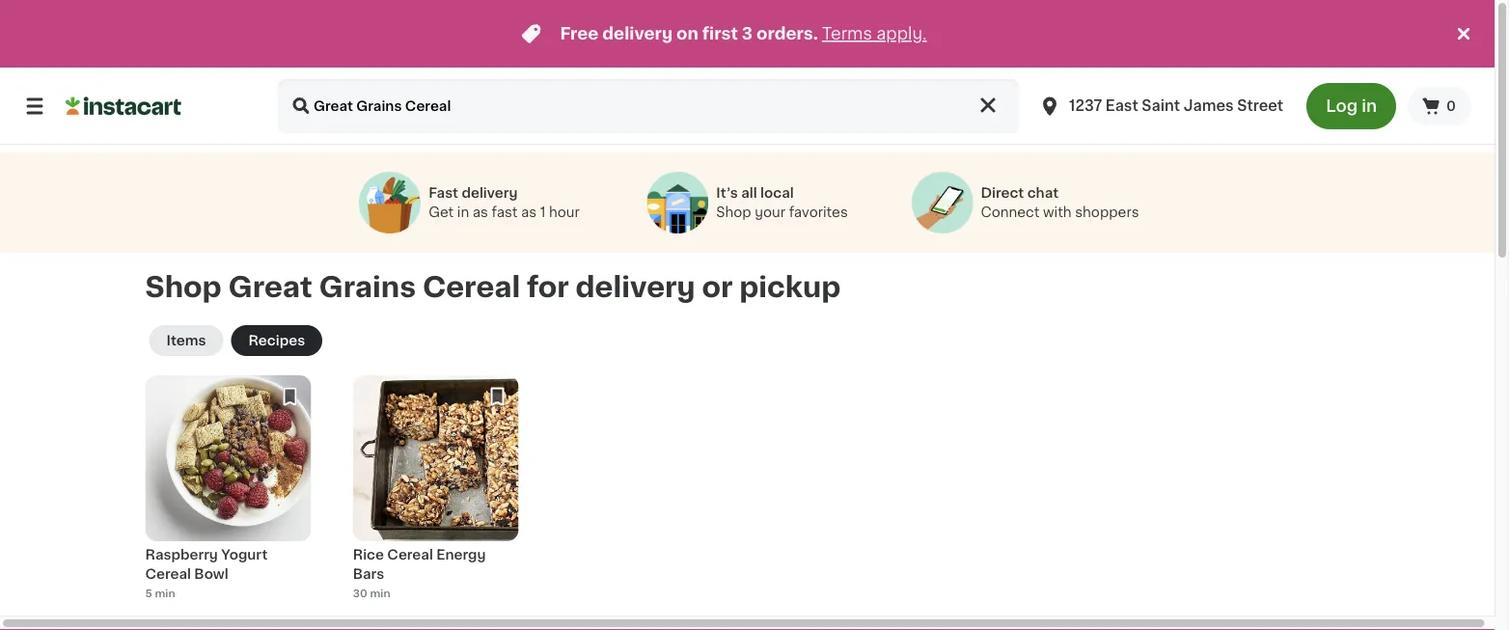Task type: describe. For each thing, give the bounding box(es) containing it.
min for bowl
[[155, 588, 175, 599]]

saint
[[1142, 99, 1181, 113]]

0 button
[[1408, 87, 1472, 125]]

log in
[[1327, 98, 1378, 114]]

cereal inside rice cereal energy bars
[[387, 548, 433, 562]]

3
[[742, 26, 753, 42]]

direct chat
[[981, 186, 1059, 200]]

Search field
[[278, 79, 1020, 133]]

raspberry yogurt cereal bowl
[[145, 548, 268, 581]]

it's all local
[[717, 186, 794, 200]]

min for bars
[[370, 588, 391, 599]]

local
[[761, 186, 794, 200]]

fast
[[429, 186, 459, 200]]

delivery for fast
[[462, 186, 518, 200]]

instacart logo image
[[66, 95, 181, 118]]

log in button
[[1307, 83, 1397, 129]]

recipes
[[249, 334, 305, 347]]

5 min
[[145, 588, 175, 599]]

in
[[1362, 98, 1378, 114]]

0
[[1447, 99, 1457, 113]]

on
[[677, 26, 699, 42]]

log
[[1327, 98, 1358, 114]]

rice
[[353, 548, 384, 562]]

1237 east saint james street
[[1070, 99, 1284, 113]]

terms apply. link
[[822, 26, 927, 42]]



Task type: locate. For each thing, give the bounding box(es) containing it.
cereal right rice
[[387, 548, 433, 562]]

cereal
[[423, 273, 521, 301], [387, 548, 433, 562], [145, 567, 191, 581]]

1237
[[1070, 99, 1103, 113]]

0 vertical spatial delivery
[[603, 26, 673, 42]]

1237 east saint james street button
[[1039, 79, 1284, 133]]

it's
[[717, 186, 738, 200]]

1 horizontal spatial min
[[370, 588, 391, 599]]

1 vertical spatial cereal
[[387, 548, 433, 562]]

recipe card group containing rice cereal energy bars
[[353, 375, 519, 613]]

items
[[167, 334, 206, 347]]

terms
[[822, 26, 873, 42]]

first
[[703, 26, 738, 42]]

delivery
[[603, 26, 673, 42], [462, 186, 518, 200], [576, 273, 696, 301]]

delivery right fast
[[462, 186, 518, 200]]

rice cereal energy bars
[[353, 548, 486, 581]]

1 horizontal spatial recipe card group
[[353, 375, 519, 613]]

recipe card group
[[145, 375, 311, 613], [353, 375, 519, 613]]

items button
[[149, 325, 223, 356]]

5
[[145, 588, 152, 599]]

cereal left 'for'
[[423, 273, 521, 301]]

free
[[560, 26, 599, 42]]

bowl
[[194, 567, 229, 581]]

cereal inside raspberry yogurt cereal bowl
[[145, 567, 191, 581]]

2 vertical spatial delivery
[[576, 273, 696, 301]]

great
[[228, 273, 312, 301]]

1237 east saint james street button
[[1027, 79, 1296, 133]]

delivery left or
[[576, 273, 696, 301]]

min right the '30'
[[370, 588, 391, 599]]

delivery inside limited time offer region
[[603, 26, 673, 42]]

free delivery on first 3 orders. terms apply.
[[560, 26, 927, 42]]

fast delivery
[[429, 186, 518, 200]]

min
[[155, 588, 175, 599], [370, 588, 391, 599]]

east
[[1106, 99, 1139, 113]]

direct
[[981, 186, 1024, 200]]

orders.
[[757, 26, 819, 42]]

cereal up 5 min
[[145, 567, 191, 581]]

None search field
[[278, 79, 1020, 133]]

2 recipe card group from the left
[[353, 375, 519, 613]]

pickup
[[740, 273, 841, 301]]

all
[[742, 186, 757, 200]]

1 vertical spatial delivery
[[462, 186, 518, 200]]

bars
[[353, 567, 385, 581]]

0 horizontal spatial recipe card group
[[145, 375, 311, 613]]

yogurt
[[221, 548, 268, 562]]

raspberry
[[145, 548, 218, 562]]

energy
[[437, 548, 486, 562]]

0 horizontal spatial min
[[155, 588, 175, 599]]

30
[[353, 588, 368, 599]]

shop great grains cereal for delivery or pickup
[[145, 273, 841, 301]]

1 recipe card group from the left
[[145, 375, 311, 613]]

30 min
[[353, 588, 391, 599]]

or
[[702, 273, 733, 301]]

min right 5 at the bottom
[[155, 588, 175, 599]]

delivery left on
[[603, 26, 673, 42]]

chat
[[1028, 186, 1059, 200]]

recipes button
[[231, 325, 323, 356]]

1 min from the left
[[155, 588, 175, 599]]

apply.
[[877, 26, 927, 42]]

0 vertical spatial cereal
[[423, 273, 521, 301]]

shop
[[145, 273, 222, 301]]

grains
[[319, 273, 416, 301]]

2 vertical spatial cereal
[[145, 567, 191, 581]]

james
[[1184, 99, 1234, 113]]

delivery for free
[[603, 26, 673, 42]]

limited time offer region
[[0, 0, 1453, 68]]

recipe card group containing raspberry yogurt cereal bowl
[[145, 375, 311, 613]]

2 min from the left
[[370, 588, 391, 599]]

street
[[1238, 99, 1284, 113]]

for
[[527, 273, 569, 301]]



Task type: vqa. For each thing, say whether or not it's contained in the screenshot.
sixth "Premium" from the right
no



